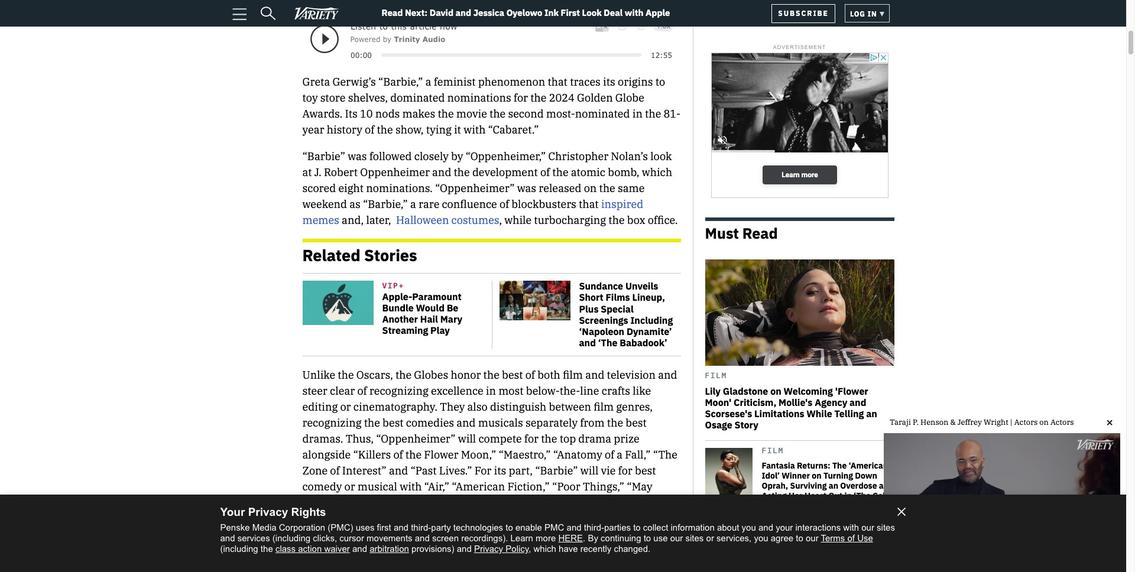 Task type: locate. For each thing, give the bounding box(es) containing it.
and right 'down'
[[879, 481, 894, 491]]

with right deal
[[625, 7, 644, 19]]

0 vertical spatial or
[[340, 401, 351, 414]]

0 horizontal spatial sites
[[686, 533, 704, 543]]

a left rare
[[410, 197, 416, 211]]

came
[[841, 544, 863, 554]]

1 vertical spatial film
[[762, 446, 784, 456]]

1 vertical spatial film link
[[762, 441, 894, 459]]

collect
[[643, 523, 668, 533]]

for inside greta gerwig's "barbie," a feminist phenomenon that traces its origins to toy store shelves, dominated nominations for the 2024 golden globe awards. its 10 nods makes the movie the second most-nominated in the 81- year history of the show, tying it with "cabaret."
[[514, 91, 528, 105]]

1 horizontal spatial by
[[451, 149, 463, 163]]

absolutely
[[762, 564, 804, 572]]

you up 'proper
[[754, 533, 769, 543]]

actors
[[1015, 418, 1038, 428], [1051, 418, 1074, 428]]

in right the out
[[845, 491, 852, 501]]

0 vertical spatial its
[[603, 75, 616, 89]]

1 vertical spatial an
[[829, 481, 839, 491]]

for
[[514, 91, 528, 105], [524, 432, 539, 446], [618, 464, 633, 478]]

of up vie
[[605, 448, 615, 462]]

on up "limitations"
[[771, 385, 782, 397]]

vip+
[[382, 281, 404, 291]]

2 actors from the left
[[1051, 418, 1074, 428]]

1 horizontal spatial that
[[579, 197, 599, 211]]

1 vertical spatial "the
[[383, 496, 407, 510]]

'proper
[[762, 544, 791, 554]]

0 horizontal spatial will
[[458, 432, 476, 446]]

0 horizontal spatial advertisement region
[[403, 536, 580, 572]]

an inside film lily gladstone on welcoming 'flower moon' criticism, mollie's agency and scorsese's limitations while telling an osage story
[[866, 408, 877, 420]]

1 vertical spatial advertisement region
[[403, 536, 580, 572]]

recordings).
[[461, 533, 508, 543]]

in
[[868, 9, 877, 18], [633, 107, 643, 121], [486, 385, 496, 398], [845, 491, 852, 501]]

2 vertical spatial for
[[618, 464, 633, 478]]

you
[[742, 523, 756, 533], [754, 533, 769, 543]]

with inside penske media corporation (pmc) uses first and third-party technologies to enable pmc and third-parties to collect information about you and your interactions with our sites and services (including clicks, cursor movements and screen recordings). learn more
[[844, 523, 859, 533]]

was up robert
[[348, 149, 367, 163]]

to right going
[[845, 554, 852, 564]]

with inside unlike the oscars, the globes honor the best of both film and television and steer clear of recognizing excellence in most below-the-line crafts like editing or cinematography. they also distinguish between film genres, recognizing the best comedies and musicals separately from the best dramas. thus, "oppenheimer" will compete for the top drama prize alongside "killers of the flower moon," "maestro," "anatomy of a fall," "the zone of interest" and "past lives." for its part, "barbie" will vie for best comedy or musical with "air," "american fiction," "poor things," "may december" and "the holdovers."
[[400, 480, 422, 494]]

and right television
[[658, 369, 677, 382]]

"past
[[411, 464, 437, 478]]

the down separately
[[541, 432, 557, 446]]

1 vertical spatial which
[[534, 544, 556, 554]]

lily
[[705, 385, 721, 397]]

of down 10
[[365, 123, 375, 136]]

sundance unveils short films lineup, plus special screenings including 'napoleon dynamite' and 'the babadook' link
[[499, 280, 676, 349]]

terms of use link
[[821, 533, 873, 543]]

film inside film lily gladstone on welcoming 'flower moon' criticism, mollie's agency and scorsese's limitations while telling an osage story
[[705, 371, 727, 381]]

1 horizontal spatial recognizing
[[369, 385, 429, 398]]

must
[[705, 224, 739, 243]]

, inside here . by continuing to use our sites or services, you agree to our terms of use (including the class action waiver and arbitration provisions) and privacy policy , which have recently changed.
[[529, 544, 531, 554]]

films
[[606, 292, 630, 304]]

2024
[[549, 91, 575, 105]]

film up fantasia
[[762, 446, 784, 456]]

film up lily
[[705, 371, 727, 381]]

0 horizontal spatial our
[[670, 533, 683, 543]]

turbocharging
[[534, 213, 606, 227]]

0 horizontal spatial an
[[829, 481, 839, 491]]

"barbie," up later,
[[363, 197, 408, 211]]

1 horizontal spatial third-
[[584, 523, 604, 533]]

more
[[536, 533, 556, 543]]

1 vertical spatial privacy
[[474, 544, 503, 554]]

1 horizontal spatial privacy
[[474, 544, 503, 554]]

a inside film carey mulligan never felt like a 'proper actor.' then came 'maestro': 'i'm going to absolutely do it all'
[[881, 534, 886, 544]]

0 vertical spatial film link
[[705, 366, 894, 384]]

"oppenheimer" down comedies
[[376, 432, 456, 446]]

look
[[651, 149, 672, 163]]

best
[[502, 369, 523, 382], [383, 417, 404, 430], [626, 417, 647, 430], [635, 464, 656, 478]]

our right the use
[[670, 533, 683, 543]]

1 vertical spatial its
[[494, 464, 506, 478]]

and inside "barbie" was followed closely by "oppenheimer," christopher nolan's look at j. robert oppenheimer and the development of the atomic bomb, which scored eight nominations. "oppenheimer" was released on the same weekend as "barbie," a rare confluence of blockbusters that
[[432, 165, 451, 179]]

actors right |
[[1015, 418, 1038, 428]]

1 vertical spatial "barbie"
[[535, 464, 578, 478]]

screen
[[432, 533, 459, 543]]

zone
[[302, 464, 328, 478]]

steer
[[302, 385, 327, 398]]

read
[[382, 7, 403, 19], [743, 224, 778, 243]]

a up dominated
[[426, 75, 431, 89]]

0 vertical spatial ,
[[499, 213, 502, 227]]

services
[[238, 533, 270, 543]]

0 horizontal spatial "the
[[383, 496, 407, 510]]

sites up like
[[877, 523, 895, 533]]

advertisement region
[[711, 52, 889, 200], [403, 536, 580, 572]]

"barbie" up "poor
[[535, 464, 578, 478]]

"barbie" inside "barbie" was followed closely by "oppenheimer," christopher nolan's look at j. robert oppenheimer and the development of the atomic bomb, which scored eight nominations. "oppenheimer" was released on the same weekend as "barbie," a rare confluence of blockbusters that
[[302, 149, 345, 163]]

1 horizontal spatial which
[[642, 165, 672, 179]]

an right telling
[[866, 408, 877, 420]]

ink
[[545, 7, 559, 19]]

which inside "barbie" was followed closely by "oppenheimer," christopher nolan's look at j. robert oppenheimer and the development of the atomic bomb, which scored eight nominations. "oppenheimer" was released on the same weekend as "barbie," a rare confluence of blockbusters that
[[642, 165, 672, 179]]

will up moon,"
[[458, 432, 476, 446]]

, down learn on the left of the page
[[529, 544, 531, 554]]

jessica
[[474, 7, 505, 19]]

to right the origins
[[656, 75, 665, 89]]

our down interactions
[[806, 533, 819, 543]]

0 vertical spatial an
[[866, 408, 877, 420]]

by
[[383, 35, 392, 44], [451, 149, 463, 163]]

it
[[818, 564, 825, 572]]

babadook'
[[620, 337, 668, 349]]

"barbie"
[[302, 149, 345, 163], [535, 464, 578, 478]]

film inside film fantasia returns: the 'american idol' winner on turning down oprah, surviving an overdose and acting her heart out in 'the color purple…
[[762, 446, 784, 456]]

or inside here . by continuing to use our sites or services, you agree to our terms of use (including the class action waiver and arbitration provisions) and privacy policy , which have recently changed.
[[706, 533, 714, 543]]

1 vertical spatial for
[[524, 432, 539, 446]]

0 vertical spatial which
[[642, 165, 672, 179]]

apple-
[[382, 291, 412, 303]]

show,
[[396, 123, 424, 136]]

(including down services
[[220, 544, 258, 554]]

an right the "heart"
[[829, 481, 839, 491]]

0 vertical spatial recognizing
[[369, 385, 429, 398]]

in inside greta gerwig's "barbie," a feminist phenomenon that traces its origins to toy store shelves, dominated nominations for the 2024 golden globe awards. its 10 nods makes the movie the second most-nominated in the 81- year history of the show, tying it with "cabaret."
[[633, 107, 643, 121]]

0 vertical spatial "barbie"
[[302, 149, 345, 163]]

parties
[[604, 523, 631, 533]]

will left vie
[[581, 464, 599, 478]]

1 horizontal spatial (including
[[273, 533, 311, 543]]

the up most
[[483, 369, 500, 382]]

of inside here . by continuing to use our sites or services, you agree to our terms of use (including the class action waiver and arbitration provisions) and privacy policy , which have recently changed.
[[848, 533, 855, 543]]

december"
[[302, 496, 359, 510]]

sites down information
[[686, 533, 704, 543]]

sites inside here . by continuing to use our sites or services, you agree to our terms of use (including the class action waiver and arbitration provisions) and privacy policy , which have recently changed.
[[686, 533, 704, 543]]

that inside "barbie" was followed closely by "oppenheimer," christopher nolan's look at j. robert oppenheimer and the development of the atomic bomb, which scored eight nominations. "oppenheimer" was released on the same weekend as "barbie," a rare confluence of blockbusters that
[[579, 197, 599, 211]]

|
[[1011, 418, 1013, 428]]

0 vertical spatial "oppenheimer"
[[435, 181, 515, 195]]

'the down 'down'
[[854, 491, 871, 501]]

0 vertical spatial sites
[[877, 523, 895, 533]]

2 third- from the left
[[584, 523, 604, 533]]

film link up "the"
[[762, 441, 894, 459]]

most
[[499, 385, 524, 398]]

1 vertical spatial read
[[743, 224, 778, 243]]

2 vertical spatial or
[[706, 533, 714, 543]]

class
[[276, 544, 296, 554]]

feminist
[[434, 75, 476, 89]]

also
[[467, 401, 488, 414]]

idol'
[[762, 471, 780, 481]]

1 horizontal spatial advertisement region
[[711, 52, 889, 200]]

1 actors from the left
[[1015, 418, 1038, 428]]

by inside "barbie" was followed closely by "oppenheimer," christopher nolan's look at j. robert oppenheimer and the development of the atomic bomb, which scored eight nominations. "oppenheimer" was released on the same weekend as "barbie," a rare confluence of blockbusters that
[[451, 149, 463, 163]]

1 horizontal spatial read
[[743, 224, 778, 243]]

privacy up media
[[248, 506, 288, 519]]

learn
[[511, 533, 533, 543]]

related
[[302, 245, 361, 265]]

"oppenheimer" up 'confluence' on the left of the page
[[435, 181, 515, 195]]

cursor
[[340, 533, 364, 543]]

1 horizontal spatial film
[[594, 401, 614, 414]]

to up actor.'
[[796, 533, 804, 543]]

1 vertical spatial ,
[[529, 544, 531, 554]]

1 vertical spatial or
[[344, 480, 355, 494]]

1 horizontal spatial an
[[866, 408, 877, 420]]

second
[[508, 107, 544, 121]]

1 vertical spatial was
[[517, 181, 536, 195]]

film
[[705, 371, 727, 381], [762, 446, 784, 456], [762, 519, 784, 529]]

and, later, halloween costumes , while turbocharging the box office.
[[339, 213, 681, 227]]

powered by trinity audio
[[350, 35, 445, 44]]

"barbie" up j.
[[302, 149, 345, 163]]

0 horizontal spatial its
[[494, 464, 506, 478]]

film link up the terms
[[762, 514, 894, 532]]

'american
[[849, 461, 888, 471]]

film link for never
[[762, 514, 894, 532]]

to left the use
[[644, 533, 651, 543]]

best down genres,
[[626, 417, 647, 430]]

2 vertical spatial film link
[[762, 514, 894, 532]]

that up the 2024
[[548, 75, 568, 89]]

1 vertical spatial "barbie,"
[[363, 197, 408, 211]]

uses
[[356, 523, 375, 533]]

film for carey
[[762, 519, 784, 529]]

0 horizontal spatial third-
[[411, 523, 431, 533]]

"oppenheimer" inside "barbie" was followed closely by "oppenheimer," christopher nolan's look at j. robert oppenheimer and the development of the atomic bomb, which scored eight nominations. "oppenheimer" was released on the same weekend as "barbie," a rare confluence of blockbusters that
[[435, 181, 515, 195]]

the
[[531, 91, 547, 105], [438, 107, 454, 121], [490, 107, 506, 121], [645, 107, 661, 121], [377, 123, 393, 136], [454, 165, 470, 179], [553, 165, 569, 179], [599, 181, 615, 195], [609, 213, 625, 227], [338, 369, 354, 382], [396, 369, 412, 382], [483, 369, 500, 382], [364, 417, 380, 430], [607, 417, 623, 430], [541, 432, 557, 446], [406, 448, 422, 462], [261, 544, 273, 554]]

and up provisions)
[[415, 533, 430, 543]]

separately
[[526, 417, 578, 430]]

0 vertical spatial privacy
[[248, 506, 288, 519]]

the left globes
[[396, 369, 412, 382]]

out
[[829, 491, 843, 501]]

for right vie
[[618, 464, 633, 478]]

"air,"
[[424, 480, 450, 494]]

and inside film fantasia returns: the 'american idol' winner on turning down oprah, surviving an overdose and acting her heart out in 'the color purple…
[[879, 481, 894, 491]]

film inside film carey mulligan never felt like a 'proper actor.' then came 'maestro': 'i'm going to absolutely do it all'
[[762, 519, 784, 529]]

1 horizontal spatial will
[[581, 464, 599, 478]]

use
[[858, 533, 873, 543]]

1 vertical spatial will
[[581, 464, 599, 478]]

0 horizontal spatial that
[[548, 75, 568, 89]]

film up the-
[[563, 369, 583, 382]]

her
[[789, 491, 803, 501]]

or down interest"
[[344, 480, 355, 494]]

1 vertical spatial "oppenheimer"
[[376, 432, 456, 446]]

0 horizontal spatial read
[[382, 7, 403, 19]]

flower
[[424, 448, 459, 462]]

a inside greta gerwig's "barbie," a feminist phenomenon that traces its origins to toy store shelves, dominated nominations for the 2024 golden globe awards. its 10 nods makes the movie the second most-nominated in the 81- year history of the show, tying it with "cabaret."
[[426, 75, 431, 89]]

third- up provisions)
[[411, 523, 431, 533]]

0 vertical spatial you
[[742, 523, 756, 533]]

that up turbocharging on the top
[[579, 197, 599, 211]]

box
[[627, 213, 646, 227]]

honor
[[451, 369, 481, 382]]

acting
[[762, 491, 787, 501]]

0 vertical spatial film
[[563, 369, 583, 382]]

which
[[642, 165, 672, 179], [534, 544, 556, 554]]

1 horizontal spatial our
[[806, 533, 819, 543]]

best up "may
[[635, 464, 656, 478]]

0 horizontal spatial which
[[534, 544, 556, 554]]

your
[[776, 523, 793, 533]]

with up felt
[[844, 523, 859, 533]]

0 horizontal spatial "barbie"
[[302, 149, 345, 163]]

all'
[[827, 564, 840, 572]]

a right like
[[881, 534, 886, 544]]

by left "trinity" on the top
[[383, 35, 392, 44]]

1 vertical spatial sites
[[686, 533, 704, 543]]

privacy down recordings).
[[474, 544, 503, 554]]

on down 'atomic'
[[584, 181, 597, 195]]

the down services
[[261, 544, 273, 554]]

(including up class
[[273, 533, 311, 543]]

was up blockbusters
[[517, 181, 536, 195]]

0 horizontal spatial by
[[383, 35, 392, 44]]

the-
[[560, 385, 580, 398]]

2 vertical spatial film
[[762, 519, 784, 529]]

0 horizontal spatial privacy
[[248, 506, 288, 519]]

0 horizontal spatial 'the
[[598, 337, 618, 349]]

interest"
[[342, 464, 387, 478]]

1 horizontal spatial "the
[[653, 448, 678, 462]]

read left 'next:'
[[382, 7, 403, 19]]

film link up welcoming
[[705, 366, 894, 384]]

and up here 'link'
[[567, 523, 582, 533]]

office.
[[648, 213, 678, 227]]

1 vertical spatial recognizing
[[302, 417, 362, 430]]

1 vertical spatial 'the
[[854, 491, 871, 501]]

a down prize at the right bottom of the page
[[617, 448, 623, 462]]

0 vertical spatial film
[[705, 371, 727, 381]]

third- up by
[[584, 523, 604, 533]]

2 horizontal spatial our
[[862, 523, 875, 533]]

plus
[[579, 303, 599, 315]]

television
[[607, 369, 656, 382]]

0 horizontal spatial was
[[348, 149, 367, 163]]

'the inside film fantasia returns: the 'american idol' winner on turning down oprah, surviving an overdose and acting her heart out in 'the color purple…
[[854, 491, 871, 501]]

actors left × at the right of the page
[[1051, 418, 1074, 428]]

0 horizontal spatial actors
[[1015, 418, 1038, 428]]

1 horizontal spatial "barbie"
[[535, 464, 578, 478]]

film up from
[[594, 401, 614, 414]]

1 vertical spatial you
[[754, 533, 769, 543]]

0 horizontal spatial (including
[[220, 544, 258, 554]]

a inside "barbie" was followed closely by "oppenheimer," christopher nolan's look at j. robert oppenheimer and the development of the atomic bomb, which scored eight nominations. "oppenheimer" was released on the same weekend as "barbie," a rare confluence of blockbusters that
[[410, 197, 416, 211]]

81-
[[664, 107, 681, 121]]

1 vertical spatial film
[[594, 401, 614, 414]]

0 vertical spatial for
[[514, 91, 528, 105]]

its inside unlike the oscars, the globes honor the best of both film and television and steer clear of recognizing excellence in most below-the-line crafts like editing or cinematography. they also distinguish between film genres, recognizing the best comedies and musicals separately from the best dramas. thus, "oppenheimer" will compete for the top drama prize alongside "killers of the flower moon," "maestro," "anatomy of a fall," "the zone of interest" and "past lives." for its part, "barbie" will vie for best comedy or musical with "air," "american fiction," "poor things," "may december" and "the holdovers."
[[494, 464, 506, 478]]

1 horizontal spatial sites
[[877, 523, 895, 533]]

1 horizontal spatial its
[[603, 75, 616, 89]]

the up second
[[531, 91, 547, 105]]

0 horizontal spatial recognizing
[[302, 417, 362, 430]]

with down movie
[[464, 123, 486, 136]]

"the down musical
[[383, 496, 407, 510]]

"barbie," up dominated
[[378, 75, 423, 89]]

1 vertical spatial that
[[579, 197, 599, 211]]

1 horizontal spatial actors
[[1051, 418, 1074, 428]]

0 vertical spatial that
[[548, 75, 568, 89]]

0 vertical spatial (including
[[273, 533, 311, 543]]

turning
[[824, 471, 853, 481]]

0 vertical spatial "barbie,"
[[378, 75, 423, 89]]

recognizing up cinematography.
[[369, 385, 429, 398]]

while
[[505, 213, 532, 227]]

you up services,
[[742, 523, 756, 533]]

1 horizontal spatial 'the
[[854, 491, 871, 501]]

down
[[855, 471, 877, 481]]

the up prize at the right bottom of the page
[[607, 417, 623, 430]]

greta
[[302, 75, 330, 89]]

which down more
[[534, 544, 556, 554]]

"oppenheimer" inside unlike the oscars, the globes honor the best of both film and television and steer clear of recognizing excellence in most below-the-line crafts like editing or cinematography. they also distinguish between film genres, recognizing the best comedies and musicals separately from the best dramas. thus, "oppenheimer" will compete for the top drama prize alongside "killers of the flower moon," "maestro," "anatomy of a fall," "the zone of interest" and "past lives." for its part, "barbie" will vie for best comedy or musical with "air," "american fiction," "poor things," "may december" and "the holdovers."
[[376, 432, 456, 446]]

0 horizontal spatial film
[[563, 369, 583, 382]]

in left most
[[486, 385, 496, 398]]

of inside greta gerwig's "barbie," a feminist phenomenon that traces its origins to toy store shelves, dominated nominations for the 2024 golden globe awards. its 10 nods makes the movie the second most-nominated in the 81- year history of the show, tying it with "cabaret."
[[365, 123, 375, 136]]

store
[[320, 91, 346, 105]]

here . by continuing to use our sites or services, you agree to our terms of use (including the class action waiver and arbitration provisions) and privacy policy , which have recently changed.
[[220, 533, 873, 554]]

which down look
[[642, 165, 672, 179]]

1 vertical spatial by
[[451, 149, 463, 163]]

and left the "past
[[389, 464, 408, 478]]

film up the carey
[[762, 519, 784, 529]]

to inside greta gerwig's "barbie," a feminist phenomenon that traces its origins to toy store shelves, dominated nominations for the 2024 golden globe awards. its 10 nods makes the movie the second most-nominated in the 81- year history of the show, tying it with "cabaret."
[[656, 75, 665, 89]]

changed.
[[614, 544, 651, 554]]

our up the use
[[862, 523, 875, 533]]

by right closely
[[451, 149, 463, 163]]

on inside film fantasia returns: the 'american idol' winner on turning down oprah, surviving an overdose and acting her heart out in 'the color purple…
[[812, 471, 822, 481]]

our inside penske media corporation (pmc) uses first and third-party technologies to enable pmc and third-parties to collect information about you and your interactions with our sites and services (including clicks, cursor movements and screen recordings). learn more
[[862, 523, 875, 533]]

0 vertical spatial "the
[[653, 448, 678, 462]]

of down alongside
[[330, 464, 340, 478]]

you inside here . by continuing to use our sites or services, you agree to our terms of use (including the class action waiver and arbitration provisions) and privacy policy , which have recently changed.
[[754, 533, 769, 543]]

about
[[717, 523, 739, 533]]

released
[[539, 181, 582, 195]]

0 vertical spatial 'the
[[598, 337, 618, 349]]

and down "screenings"
[[579, 337, 596, 349]]

1 vertical spatial (including
[[220, 544, 258, 554]]

1 horizontal spatial ,
[[529, 544, 531, 554]]

for up second
[[514, 91, 528, 105]]

same
[[618, 181, 645, 195]]



Task type: vqa. For each thing, say whether or not it's contained in the screenshot.
5.
no



Task type: describe. For each thing, give the bounding box(es) containing it.
screenings
[[579, 314, 628, 326]]

crafts
[[602, 385, 630, 398]]

0 vertical spatial was
[[348, 149, 367, 163]]

which inside here . by continuing to use our sites or services, you agree to our terms of use (including the class action waiver and arbitration provisions) and privacy policy , which have recently changed.
[[534, 544, 556, 554]]

apple
[[646, 7, 670, 19]]

services,
[[717, 533, 752, 543]]

limitations
[[755, 408, 805, 420]]

"barbie" inside unlike the oscars, the globes honor the best of both film and television and steer clear of recognizing excellence in most below-the-line crafts like editing or cinematography. they also distinguish between film genres, recognizing the best comedies and musicals separately from the best dramas. thus, "oppenheimer" will compete for the top drama prize alongside "killers of the flower moon," "maestro," "anatomy of a fall," "the zone of interest" and "past lives." for its part, "barbie" will vie for best comedy or musical with "air," "american fiction," "poor things," "may december" and "the holdovers."
[[535, 464, 578, 478]]

an inside film fantasia returns: the 'american idol' winner on turning down oprah, surviving an overdose and acting her heart out in 'the color purple…
[[829, 481, 839, 491]]

color
[[873, 491, 893, 501]]

unlike
[[302, 369, 335, 382]]

'the inside sundance unveils short films lineup, plus special screenings including 'napoleon dynamite' and 'the babadook'
[[598, 337, 618, 349]]

both
[[538, 369, 561, 382]]

agency
[[815, 397, 848, 408]]

rare
[[419, 197, 440, 211]]

of right clear
[[357, 385, 367, 398]]

and down cursor
[[352, 544, 367, 554]]

sites inside penske media corporation (pmc) uses first and third-party technologies to enable pmc and third-parties to collect information about you and your interactions with our sites and services (including clicks, cursor movements and screen recordings). learn more
[[877, 523, 895, 533]]

globes
[[414, 369, 448, 382]]

log in
[[850, 9, 880, 18]]

inspired
[[601, 197, 644, 211]]

sundance
[[579, 280, 623, 292]]

and right david
[[456, 7, 471, 19]]

actor.'
[[793, 544, 818, 554]]

audio
[[423, 35, 445, 44]]

(including inside here . by continuing to use our sites or services, you agree to our terms of use (including the class action waiver and arbitration provisions) and privacy policy , which have recently changed.
[[220, 544, 258, 554]]

development
[[472, 165, 538, 179]]

film link for on
[[705, 366, 894, 384]]

by
[[588, 533, 598, 543]]

best down cinematography.
[[383, 417, 404, 430]]

a inside unlike the oscars, the globes honor the best of both film and television and steer clear of recognizing excellence in most below-the-line crafts like editing or cinematography. they also distinguish between film genres, recognizing the best comedies and musicals separately from the best dramas. thus, "oppenheimer" will compete for the top drama prize alongside "killers of the flower moon," "maestro," "anatomy of a fall," "the zone of interest" and "past lives." for its part, "barbie" will vie for best comedy or musical with "air," "american fiction," "poor things," "may december" and "the holdovers."
[[617, 448, 623, 462]]

comedy
[[302, 480, 342, 494]]

on inside film lily gladstone on welcoming 'flower moon' criticism, mollie's agency and scorsese's limitations while telling an osage story
[[771, 385, 782, 397]]

0 vertical spatial read
[[382, 7, 403, 19]]

sundance unveils short films lineup, plus special screenings including 'napoleon dynamite' and 'the babadook'
[[579, 280, 673, 349]]

the up the released
[[553, 165, 569, 179]]

"cabaret."
[[488, 123, 539, 136]]

the up "cabaret."
[[490, 107, 506, 121]]

traces
[[570, 75, 601, 89]]

the down nods
[[377, 123, 393, 136]]

inspired memes
[[302, 197, 644, 227]]

david
[[430, 7, 454, 19]]

film fantasia returns: the 'american idol' winner on turning down oprah, surviving an overdose and acting her heart out in 'the color purple…
[[762, 446, 894, 511]]

while
[[807, 408, 833, 420]]

henson
[[921, 418, 949, 428]]

and,
[[342, 213, 364, 227]]

fantasia returns: the 'american idol' winner on turning down oprah, surviving an overdose and acting her heart out in 'the color purple… link
[[762, 461, 894, 511]]

drama
[[579, 432, 612, 446]]

purple…
[[762, 501, 795, 511]]

that inside greta gerwig's "barbie," a feminist phenomenon that traces its origins to toy store shelves, dominated nominations for the 2024 golden globe awards. its 10 nods makes the movie the second most-nominated in the 81- year history of the show, tying it with "cabaret."
[[548, 75, 568, 89]]

1 horizontal spatial was
[[517, 181, 536, 195]]

powered
[[350, 35, 381, 44]]

&
[[951, 418, 956, 428]]

atomic
[[571, 165, 606, 179]]

1 third- from the left
[[411, 523, 431, 533]]

arbitration
[[370, 544, 409, 554]]

welcoming
[[784, 385, 833, 397]]

telling
[[835, 408, 864, 420]]

film link for the
[[762, 441, 894, 459]]

provisions)
[[412, 544, 455, 554]]

gerwig's
[[333, 75, 376, 89]]

prize
[[614, 432, 640, 446]]

it
[[454, 123, 461, 136]]

and up movements
[[394, 523, 409, 533]]

origins
[[618, 75, 653, 89]]

0 vertical spatial will
[[458, 432, 476, 446]]

to left collect
[[633, 523, 641, 533]]

continuing
[[601, 533, 641, 543]]

the up clear
[[338, 369, 354, 382]]

of right "killers
[[394, 448, 403, 462]]

film for fantasia
[[762, 446, 784, 456]]

"barbie," inside "barbie" was followed closely by "oppenheimer," christopher nolan's look at j. robert oppenheimer and the development of the atomic bomb, which scored eight nominations. "oppenheimer" was released on the same weekend as "barbie," a rare confluence of blockbusters that
[[363, 197, 408, 211]]

compete
[[479, 432, 522, 446]]

hail
[[420, 313, 438, 325]]

thus,
[[346, 432, 374, 446]]

halloween
[[396, 213, 449, 227]]

connatix video player application
[[884, 433, 1121, 567]]

and down musical
[[361, 496, 381, 510]]

the up the "past
[[406, 448, 422, 462]]

(including inside penske media corporation (pmc) uses first and third-party technologies to enable pmc and third-parties to collect information about you and your interactions with our sites and services (including clicks, cursor movements and screen recordings). learn more
[[273, 533, 311, 543]]

you inside penske media corporation (pmc) uses first and third-party technologies to enable pmc and third-parties to collect information about you and your interactions with our sites and services (including clicks, cursor movements and screen recordings). learn more
[[742, 523, 756, 533]]

privacy inside here . by continuing to use our sites or services, you agree to our terms of use (including the class action waiver and arbitration provisions) and privacy policy , which have recently changed.
[[474, 544, 503, 554]]

and inside film lily gladstone on welcoming 'flower moon' criticism, mollie's agency and scorsese's limitations while telling an osage story
[[850, 397, 867, 408]]

taraji p. henson & jeffrey wright | actors on actors
[[890, 418, 1074, 428]]

of up the released
[[541, 165, 550, 179]]

christopher
[[548, 149, 609, 163]]

best up most
[[502, 369, 523, 382]]

class action waiver link
[[276, 544, 350, 554]]

vip+ apple-paramount bundle would be another hail mary streaming play
[[382, 281, 462, 337]]

×
[[1107, 416, 1113, 428]]

streaming
[[382, 325, 428, 337]]

interactions
[[796, 523, 841, 533]]

weekend
[[302, 197, 347, 211]]

carey mulligan never felt like a 'proper actor.' then came 'maestro': 'i'm going to absolutely do it all' link
[[762, 534, 894, 572]]

would
[[416, 302, 445, 314]]

mulligan
[[786, 534, 820, 544]]

lily gladstone variety power of women image
[[705, 260, 894, 366]]

'i'm
[[803, 554, 818, 564]]

nods
[[375, 107, 400, 121]]

and inside sundance unveils short films lineup, plus special screenings including 'napoleon dynamite' and 'the babadook'
[[579, 337, 596, 349]]

the up 'confluence' on the left of the page
[[454, 165, 470, 179]]

and down screen at the bottom
[[457, 544, 472, 554]]

wright
[[984, 418, 1009, 428]]

film for lily
[[705, 371, 727, 381]]

with inside greta gerwig's "barbie," a feminist phenomenon that traces its origins to toy store shelves, dominated nominations for the 2024 golden globe awards. its 10 nods makes the movie the second most-nominated in the 81- year history of the show, tying it with "cabaret."
[[464, 123, 486, 136]]

on inside "barbie" was followed closely by "oppenheimer," christopher nolan's look at j. robert oppenheimer and the development of the atomic bomb, which scored eight nominations. "oppenheimer" was released on the same weekend as "barbie," a rare confluence of blockbusters that
[[584, 181, 597, 195]]

technologies
[[453, 523, 503, 533]]

p.
[[913, 418, 919, 428]]

and up line
[[586, 369, 605, 382]]

nominations.
[[366, 181, 433, 195]]

"barbie," inside greta gerwig's "barbie," a feminist phenomenon that traces its origins to toy store shelves, dominated nominations for the 2024 golden globe awards. its 10 nods makes the movie the second most-nominated in the 81- year history of the show, tying it with "cabaret."
[[378, 75, 423, 89]]

mary
[[440, 313, 462, 325]]

enable
[[516, 523, 542, 533]]

penske
[[220, 523, 250, 533]]

the
[[833, 461, 847, 471]]

the up thus,
[[364, 417, 380, 430]]

in right log
[[868, 9, 877, 18]]

0 vertical spatial by
[[383, 35, 392, 44]]

bomb,
[[608, 165, 640, 179]]

10
[[360, 107, 373, 121]]

log in link
[[845, 4, 890, 23]]

the down inspired
[[609, 213, 625, 227]]

and up the carey
[[759, 523, 774, 533]]

carey mulligan variety power of women image
[[705, 521, 753, 569]]

in inside film fantasia returns: the 'american idol' winner on turning down oprah, surviving an overdose and acting her heart out in 'the color purple…
[[845, 491, 852, 501]]

jeffrey
[[958, 418, 982, 428]]

like
[[633, 385, 651, 398]]

the inside here . by continuing to use our sites or services, you agree to our terms of use (including the class action waiver and arbitration provisions) and privacy policy , which have recently changed.
[[261, 544, 273, 554]]

another
[[382, 313, 418, 325]]

and down also
[[457, 417, 476, 430]]

log
[[850, 9, 866, 18]]

the up inspired
[[599, 181, 615, 195]]

scored
[[302, 181, 336, 195]]

of up and, later, halloween costumes , while turbocharging the box office.
[[500, 197, 509, 211]]

in inside unlike the oscars, the globes honor the best of both film and television and steer clear of recognizing excellence in most below-the-line crafts like editing or cinematography. they also distinguish between film genres, recognizing the best comedies and musicals separately from the best dramas. thus, "oppenheimer" will compete for the top drama prize alongside "killers of the flower moon," "maestro," "anatomy of a fall," "the zone of interest" and "past lives." for its part, "barbie" will vie for best comedy or musical with "air," "american fiction," "poor things," "may december" and "the holdovers."
[[486, 385, 496, 398]]

its inside greta gerwig's "barbie," a feminist phenomenon that traces its origins to toy store shelves, dominated nominations for the 2024 golden globe awards. its 10 nods makes the movie the second most-nominated in the 81- year history of the show, tying it with "cabaret."
[[603, 75, 616, 89]]

awards.
[[302, 107, 343, 121]]

gladstone
[[723, 385, 768, 397]]

as
[[350, 197, 361, 211]]

followed
[[369, 149, 412, 163]]

0 vertical spatial advertisement region
[[711, 52, 889, 200]]

history
[[327, 123, 362, 136]]

part,
[[509, 464, 533, 478]]

story
[[735, 419, 759, 431]]

the left 81-
[[645, 107, 661, 121]]

"american
[[452, 480, 505, 494]]

returns:
[[797, 461, 831, 471]]

of left both
[[526, 369, 535, 382]]

on right |
[[1040, 418, 1049, 428]]

the up tying
[[438, 107, 454, 121]]

to up learn on the left of the page
[[506, 523, 513, 533]]

musicals
[[478, 417, 523, 430]]

alongside
[[302, 448, 351, 462]]

fantasia barrino variety power of women image
[[705, 448, 753, 496]]

look
[[582, 7, 602, 19]]

and down penske
[[220, 533, 235, 543]]

0 horizontal spatial ,
[[499, 213, 502, 227]]

to inside film carey mulligan never felt like a 'proper actor.' then came 'maestro': 'i'm going to absolutely do it all'
[[845, 554, 852, 564]]



